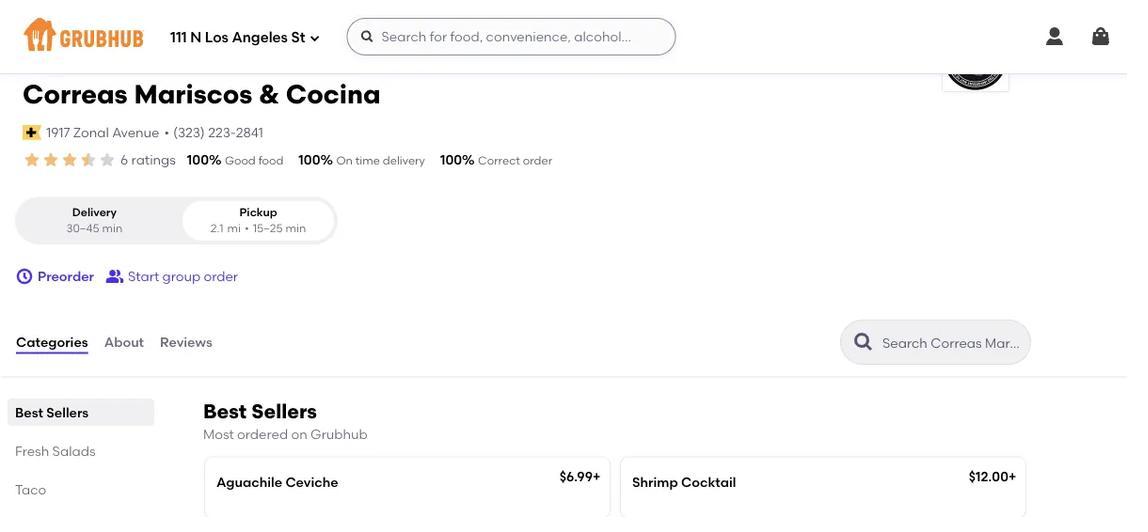 Task type: locate. For each thing, give the bounding box(es) containing it.
0 horizontal spatial +
[[593, 469, 601, 485]]

1 horizontal spatial order
[[523, 154, 553, 168]]

order
[[523, 154, 553, 168], [204, 269, 238, 285]]

1 horizontal spatial sellers
[[252, 400, 317, 424]]

fresh salads
[[15, 443, 96, 459]]

100 left on
[[299, 152, 320, 168]]

best
[[203, 400, 247, 424], [15, 405, 43, 421]]

svg image up "cocina"
[[360, 29, 375, 44]]

ratings
[[131, 152, 176, 168]]

1 100 from the left
[[187, 152, 209, 168]]

sellers
[[252, 400, 317, 424], [46, 405, 89, 421]]

1 + from the left
[[593, 469, 601, 485]]

0 horizontal spatial order
[[204, 269, 238, 285]]

0 horizontal spatial sellers
[[46, 405, 89, 421]]

option group
[[15, 197, 338, 245]]

start group order button
[[105, 260, 238, 294]]

1 horizontal spatial min
[[286, 222, 306, 235]]

(323)
[[173, 124, 205, 140]]

zonal
[[73, 124, 109, 140]]

star icon image
[[23, 151, 41, 169], [41, 151, 60, 169], [60, 151, 79, 169], [79, 151, 98, 169], [79, 151, 98, 169], [98, 151, 117, 169]]

taco tab
[[15, 480, 147, 500]]

delivery
[[72, 205, 117, 219]]

pickup
[[239, 205, 277, 219]]

min right 15–25
[[286, 222, 306, 235]]

order right group
[[204, 269, 238, 285]]

subscription pass image
[[23, 125, 42, 140]]

best for best sellers most ordered on grubhub
[[203, 400, 247, 424]]

0 horizontal spatial best
[[15, 405, 43, 421]]

start
[[128, 269, 159, 285]]

mariscos
[[134, 79, 253, 110]]

sellers up on at the left of page
[[252, 400, 317, 424]]

svg image
[[1090, 25, 1112, 48], [309, 32, 320, 44], [15, 267, 34, 286]]

best inside best sellers most ordered on grubhub
[[203, 400, 247, 424]]

sellers inside tab
[[46, 405, 89, 421]]

1 horizontal spatial best
[[203, 400, 247, 424]]

+ for $6.99
[[593, 469, 601, 485]]

2 100 from the left
[[299, 152, 320, 168]]

1 vertical spatial •
[[245, 222, 249, 235]]

preorder button
[[15, 260, 94, 294]]

0 vertical spatial •
[[164, 124, 169, 140]]

0 horizontal spatial min
[[102, 222, 123, 235]]

2 min from the left
[[286, 222, 306, 235]]

best up fresh
[[15, 405, 43, 421]]

people icon image
[[105, 267, 124, 286]]

111 n los angeles st
[[170, 29, 305, 46]]

1 horizontal spatial 100
[[299, 152, 320, 168]]

0 horizontal spatial •
[[164, 124, 169, 140]]

best sellers most ordered on grubhub
[[203, 400, 368, 443]]

correas
[[23, 79, 128, 110]]

6
[[120, 152, 128, 168]]

sellers inside best sellers most ordered on grubhub
[[252, 400, 317, 424]]

sellers up salads
[[46, 405, 89, 421]]

cocina
[[286, 79, 381, 110]]

0 horizontal spatial 100
[[187, 152, 209, 168]]

pickup 2.1 mi • 15–25 min
[[211, 205, 306, 235]]

+
[[593, 469, 601, 485], [1009, 469, 1017, 485]]

svg image
[[1044, 25, 1066, 48], [360, 29, 375, 44]]

min down delivery
[[102, 222, 123, 235]]

1 horizontal spatial •
[[245, 222, 249, 235]]

1917
[[46, 124, 70, 140]]

best inside tab
[[15, 405, 43, 421]]

about button
[[103, 309, 145, 377]]

100 right delivery
[[440, 152, 462, 168]]

avenue
[[112, 124, 160, 140]]

salads
[[52, 443, 96, 459]]

6 ratings
[[120, 152, 176, 168]]

0 horizontal spatial svg image
[[360, 29, 375, 44]]

best up most
[[203, 400, 247, 424]]

1 horizontal spatial +
[[1009, 469, 1017, 485]]

aguachile
[[216, 474, 282, 490]]

svg image right correas mariscos & cocina  logo
[[1044, 25, 1066, 48]]

30–45
[[66, 222, 99, 235]]

• right mi
[[245, 222, 249, 235]]

$6.99
[[560, 469, 593, 485]]

100 down (323)
[[187, 152, 209, 168]]

on
[[336, 154, 353, 168]]

2 + from the left
[[1009, 469, 1017, 485]]

order inside button
[[204, 269, 238, 285]]

• left (323)
[[164, 124, 169, 140]]

0 horizontal spatial svg image
[[15, 267, 34, 286]]

3 100 from the left
[[440, 152, 462, 168]]

100
[[187, 152, 209, 168], [299, 152, 320, 168], [440, 152, 462, 168]]

fresh salads tab
[[15, 441, 147, 461]]

order right correct
[[523, 154, 553, 168]]

2 horizontal spatial 100
[[440, 152, 462, 168]]

preorder
[[38, 269, 94, 285]]

&
[[259, 79, 280, 110]]

min inside delivery 30–45 min
[[102, 222, 123, 235]]

1 min from the left
[[102, 222, 123, 235]]

good food
[[225, 154, 284, 168]]

min
[[102, 222, 123, 235], [286, 222, 306, 235]]

•
[[164, 124, 169, 140], [245, 222, 249, 235]]

1 vertical spatial order
[[204, 269, 238, 285]]



Task type: vqa. For each thing, say whether or not it's contained in the screenshot.
$20.99
no



Task type: describe. For each thing, give the bounding box(es) containing it.
15–25
[[253, 222, 283, 235]]

$6.99 +
[[560, 469, 601, 485]]

most
[[203, 427, 234, 443]]

on
[[291, 427, 308, 443]]

option group containing delivery 30–45 min
[[15, 197, 338, 245]]

best sellers
[[15, 405, 89, 421]]

n
[[190, 29, 202, 46]]

(323) 223-2841 button
[[173, 123, 263, 142]]

111
[[170, 29, 187, 46]]

about
[[104, 335, 144, 351]]

2 horizontal spatial svg image
[[1090, 25, 1112, 48]]

on time delivery
[[336, 154, 425, 168]]

1 horizontal spatial svg image
[[309, 32, 320, 44]]

angeles
[[232, 29, 288, 46]]

taco
[[15, 482, 46, 498]]

grubhub
[[311, 427, 368, 443]]

sellers for best sellers
[[46, 405, 89, 421]]

good
[[225, 154, 256, 168]]

categories
[[16, 335, 88, 351]]

cocktail
[[681, 474, 736, 490]]

main navigation navigation
[[0, 0, 1128, 73]]

ceviche
[[286, 474, 338, 490]]

100 for on time delivery
[[299, 152, 320, 168]]

100 for correct order
[[440, 152, 462, 168]]

1 horizontal spatial svg image
[[1044, 25, 1066, 48]]

reviews
[[160, 335, 212, 351]]

correct
[[478, 154, 520, 168]]

ordered
[[237, 427, 288, 443]]

min inside pickup 2.1 mi • 15–25 min
[[286, 222, 306, 235]]

delivery
[[383, 154, 425, 168]]

correas mariscos & cocina
[[23, 79, 381, 110]]

0 vertical spatial order
[[523, 154, 553, 168]]

mi
[[227, 222, 241, 235]]

1917 zonal avenue button
[[45, 122, 160, 143]]

sellers for best sellers most ordered on grubhub
[[252, 400, 317, 424]]

$12.00 +
[[969, 469, 1017, 485]]

• (323) 223-2841
[[164, 124, 263, 140]]

100 for good food
[[187, 152, 209, 168]]

+ for $12.00
[[1009, 469, 1017, 485]]

2.1
[[211, 222, 224, 235]]

$12.00
[[969, 469, 1009, 485]]

correct order
[[478, 154, 553, 168]]

shrimp
[[632, 474, 678, 490]]

los
[[205, 29, 229, 46]]

search icon image
[[853, 331, 875, 354]]

• inside pickup 2.1 mi • 15–25 min
[[245, 222, 249, 235]]

Search for food, convenience, alcohol... search field
[[347, 18, 676, 56]]

aguachile ceviche
[[216, 474, 338, 490]]

group
[[162, 269, 201, 285]]

fresh
[[15, 443, 49, 459]]

223-
[[208, 124, 236, 140]]

categories button
[[15, 309, 89, 377]]

best for best sellers
[[15, 405, 43, 421]]

correas mariscos & cocina  logo image
[[943, 25, 1009, 91]]

shrimp cocktail
[[632, 474, 736, 490]]

st
[[291, 29, 305, 46]]

Search Correas Mariscos & Cocina  search field
[[881, 334, 1025, 352]]

2841
[[236, 124, 263, 140]]

best sellers tab
[[15, 403, 147, 423]]

reviews button
[[159, 309, 213, 377]]

start group order
[[128, 269, 238, 285]]

svg image inside the preorder button
[[15, 267, 34, 286]]

delivery 30–45 min
[[66, 205, 123, 235]]

food
[[258, 154, 284, 168]]

1917 zonal avenue
[[46, 124, 160, 140]]

time
[[356, 154, 380, 168]]



